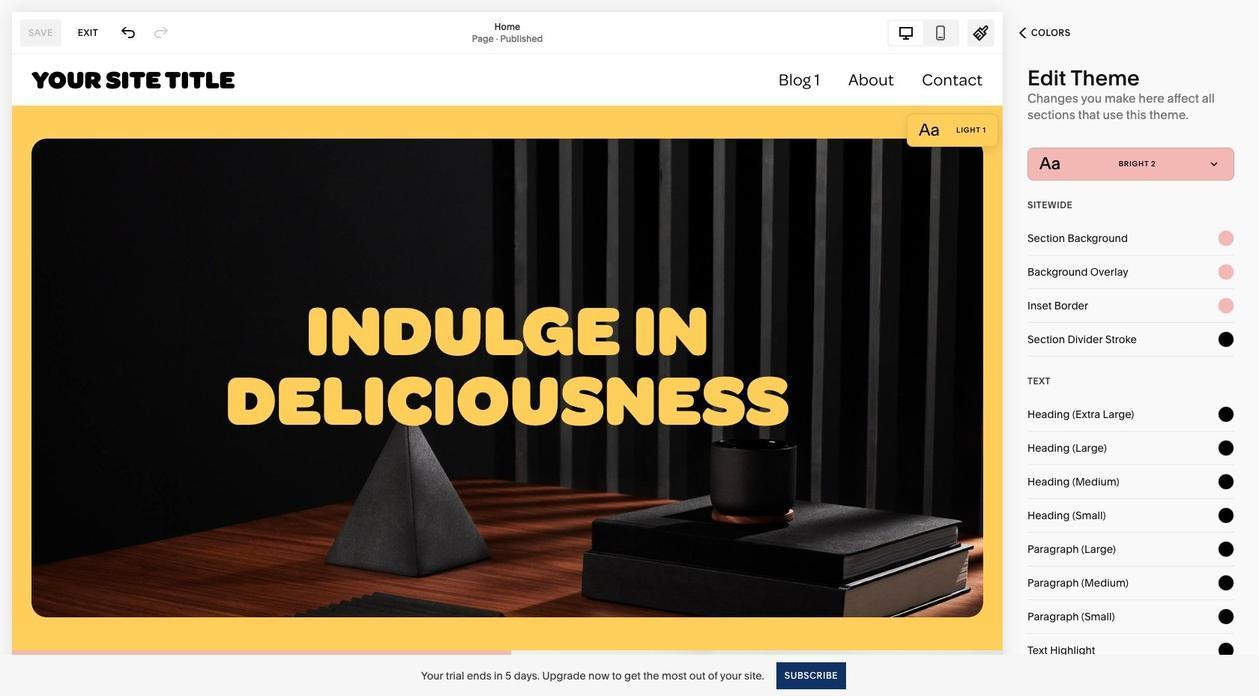 Task type: vqa. For each thing, say whether or not it's contained in the screenshot.
Hue slider slider
no



Task type: locate. For each thing, give the bounding box(es) containing it.
mobile image
[[932, 24, 949, 41]]

desktop image
[[898, 24, 914, 41]]

undo image
[[120, 24, 137, 41]]

style image
[[973, 24, 989, 41]]

tab list
[[889, 21, 958, 45]]



Task type: describe. For each thing, give the bounding box(es) containing it.
redo image
[[153, 24, 170, 41]]



